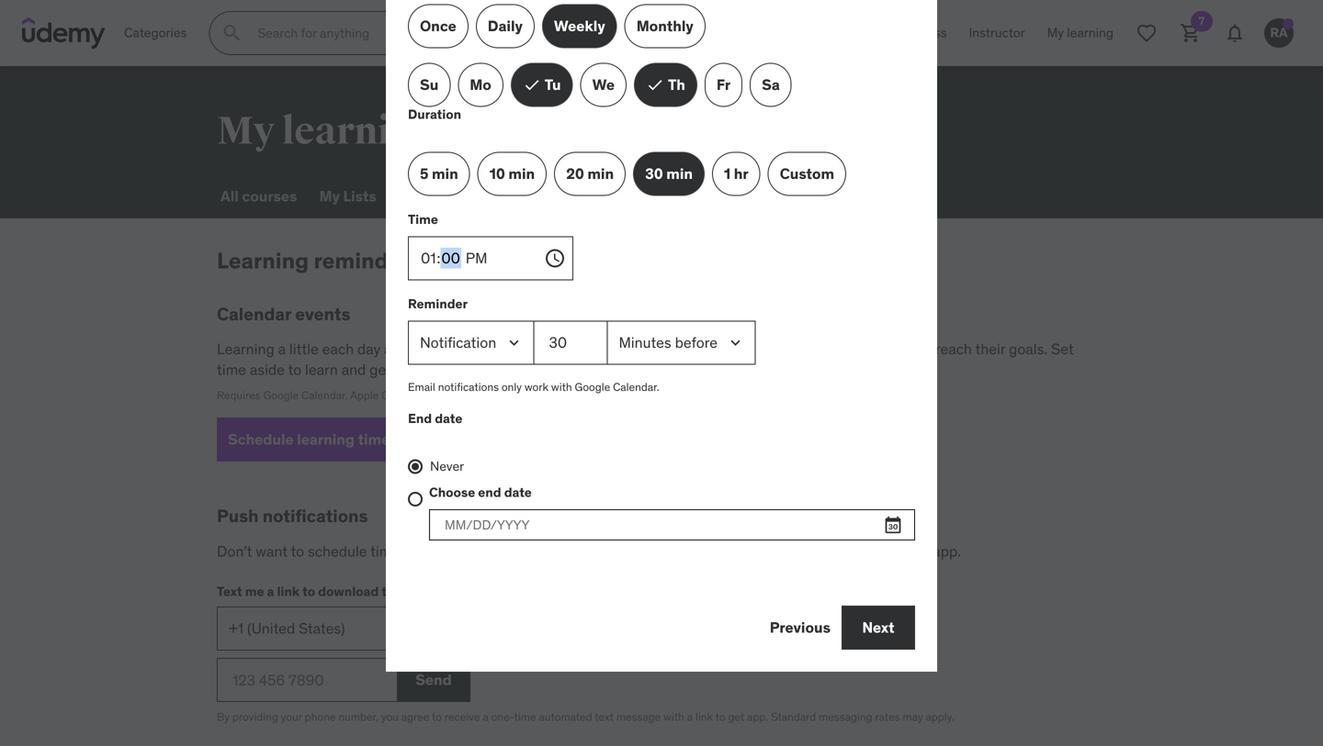 Task type: vqa. For each thing, say whether or not it's contained in the screenshot.
the middle "Learning"
yes



Task type: describe. For each thing, give the bounding box(es) containing it.
schedule learning time
[[228, 431, 390, 449]]

learning left reminder
[[494, 543, 547, 561]]

by
[[217, 711, 230, 725]]

learning for learning reminders
[[217, 247, 309, 275]]

my lists
[[319, 187, 376, 206]]

30
[[645, 164, 663, 183]]

1 vertical spatial udemy
[[835, 543, 881, 561]]

providing
[[232, 711, 278, 725]]

up.
[[420, 340, 440, 359]]

a left one-
[[483, 711, 489, 725]]

by providing your phone number, you agree to receive a one-time automated text message with a link to get app. standard messaging rates may apply.
[[217, 711, 954, 725]]

1
[[724, 164, 731, 183]]

learning inside button
[[297, 431, 355, 449]]

calendar
[[217, 303, 291, 325]]

udemy business
[[851, 25, 947, 41]]

to right 'want'
[[291, 543, 304, 561]]

my lists link
[[316, 175, 380, 219]]

min for 5 min
[[432, 164, 458, 183]]

5 min
[[420, 164, 458, 183]]

only
[[502, 380, 522, 395]]

a right 'me' in the left of the page
[[267, 584, 274, 600]]

to right agree
[[432, 711, 442, 725]]

notifications for push
[[262, 506, 368, 528]]

1 vertical spatial get
[[630, 543, 652, 561]]

reminder
[[551, 543, 610, 561]]

message
[[616, 711, 661, 725]]

1 horizontal spatial link
[[695, 711, 713, 725]]

min for 20 min
[[587, 164, 614, 183]]

we
[[592, 75, 615, 94]]

habit
[[783, 340, 816, 359]]

1 vertical spatial the
[[382, 584, 402, 600]]

1 vertical spatial date
[[504, 485, 532, 501]]

send button
[[397, 659, 470, 703]]

time left blocks?
[[370, 543, 400, 561]]

monthly
[[636, 17, 694, 35]]

small image
[[523, 76, 541, 94]]

a left habit on the top right
[[772, 340, 779, 359]]

a right blocks?
[[483, 543, 491, 561]]

end
[[408, 411, 432, 427]]

none number field inside dialog
[[534, 321, 608, 365]]

from
[[776, 543, 807, 561]]

to left standard
[[715, 711, 725, 725]]

0 vertical spatial with
[[551, 380, 572, 395]]

learning up lists
[[282, 107, 436, 155]]

calendar.
[[613, 380, 659, 395]]

want
[[256, 543, 288, 561]]

next
[[862, 619, 895, 637]]

shows
[[508, 340, 550, 359]]

courses
[[242, 187, 297, 206]]

123 456 7890 text field
[[217, 659, 397, 703]]

adds
[[384, 340, 416, 359]]

next button
[[842, 606, 915, 650]]

learning down that
[[536, 361, 589, 379]]

previous button
[[759, 606, 842, 650]]

20
[[566, 164, 584, 183]]

using
[[465, 361, 500, 379]]

instructor
[[969, 25, 1025, 41]]

learning a little each day adds up. research shows that students who make learning a habit are more likely to reach their goals. set time aside to learn and get reminders using your learning scheduler. requires google calendar, apple calendar, or outlook
[[217, 340, 1074, 403]]

to down little at the top of the page
[[288, 361, 301, 379]]

end date
[[408, 411, 462, 427]]

5
[[420, 164, 429, 183]]

weekly
[[554, 17, 605, 35]]

small image
[[646, 76, 664, 94]]

choose
[[429, 485, 475, 501]]

automated
[[539, 711, 592, 725]]

Choose end date text field
[[429, 510, 915, 541]]

text
[[595, 711, 614, 725]]

never
[[430, 458, 464, 475]]

day
[[357, 340, 381, 359]]

2 vertical spatial notifications
[[691, 543, 772, 561]]

to right reminder
[[613, 543, 627, 561]]

agree
[[401, 711, 429, 725]]

previous
[[770, 619, 831, 637]]

learning reminders
[[217, 247, 421, 275]]

end
[[478, 485, 501, 501]]

fr
[[717, 75, 731, 94]]

phone
[[305, 711, 336, 725]]

messaging
[[819, 711, 872, 725]]

standard
[[771, 711, 816, 725]]

little
[[289, 340, 319, 359]]

their
[[975, 340, 1005, 359]]

learning inside learning a little each day adds up. research shows that students who make learning a habit are more likely to reach their goals. set time aside to learn and get reminders using your learning scheduler. requires google calendar, apple calendar, or outlook
[[217, 340, 274, 359]]

learn
[[305, 361, 338, 379]]

submit search image
[[221, 22, 243, 44]]

push
[[217, 506, 259, 528]]

make
[[675, 340, 711, 359]]

udemy inside "link"
[[851, 25, 892, 41]]

apply.
[[926, 711, 954, 725]]

your inside learning a little each day adds up. research shows that students who make learning a habit are more likely to reach their goals. set time aside to learn and get reminders using your learning scheduler. requires google calendar, apple calendar, or outlook
[[504, 361, 532, 379]]

my for my lists
[[319, 187, 340, 206]]

learning tools
[[562, 187, 661, 206]]

all
[[221, 187, 239, 206]]

research
[[443, 340, 505, 359]]

1 hr
[[724, 164, 749, 183]]

reminder
[[408, 296, 468, 312]]

udemy image
[[22, 17, 106, 49]]

me
[[245, 584, 264, 600]]

archived link
[[474, 175, 543, 219]]

set inside learning a little each day adds up. research shows that students who make learning a habit are more likely to reach their goals. set time aside to learn and get reminders using your learning scheduler. requires google calendar, apple calendar, or outlook
[[1051, 340, 1074, 359]]

mobile
[[885, 543, 929, 561]]

push notifications
[[217, 506, 368, 528]]

reach
[[935, 340, 972, 359]]

all courses
[[221, 187, 297, 206]]

time left the automated
[[514, 711, 536, 725]]



Task type: locate. For each thing, give the bounding box(es) containing it.
app.
[[933, 543, 961, 561], [747, 711, 768, 725]]

my learning
[[217, 107, 436, 155]]

to left download
[[302, 584, 315, 600]]

schedule
[[228, 431, 294, 449]]

su
[[420, 75, 438, 94]]

the right from
[[810, 543, 832, 561]]

date right end
[[504, 485, 532, 501]]

1 horizontal spatial my
[[319, 187, 340, 206]]

dialog containing once
[[386, 0, 937, 672]]

udemy
[[851, 25, 892, 41], [835, 543, 881, 561]]

0 horizontal spatial your
[[281, 711, 302, 725]]

0 vertical spatial date
[[435, 411, 462, 427]]

google down scheduler.
[[575, 380, 610, 395]]

0 horizontal spatial date
[[435, 411, 462, 427]]

1 vertical spatial your
[[281, 711, 302, 725]]

app. right the mobile
[[933, 543, 961, 561]]

calendar events
[[217, 303, 351, 325]]

learning inside learning tools link
[[562, 187, 623, 206]]

a
[[278, 340, 286, 359], [772, 340, 779, 359], [483, 543, 491, 561], [267, 584, 274, 600], [483, 711, 489, 725], [687, 711, 693, 725]]

learning up calendar at the top of page
[[217, 247, 309, 275]]

lists
[[343, 187, 376, 206]]

0 horizontal spatial the
[[382, 584, 402, 600]]

min
[[432, 164, 458, 183], [508, 164, 535, 183], [587, 164, 614, 183], [666, 164, 693, 183]]

0 vertical spatial reminders
[[314, 247, 421, 275]]

udemy left business
[[851, 25, 892, 41]]

text me a link to download the app
[[217, 584, 428, 600]]

a left little at the top of the page
[[278, 340, 286, 359]]

0 horizontal spatial notifications
[[262, 506, 368, 528]]

archived
[[478, 187, 540, 206]]

more
[[844, 340, 878, 359]]

and
[[341, 361, 366, 379]]

1 vertical spatial reminders
[[395, 361, 461, 379]]

set right blocks?
[[457, 543, 479, 561]]

2 vertical spatial get
[[728, 711, 744, 725]]

1 min from the left
[[432, 164, 458, 183]]

who
[[644, 340, 672, 359]]

wishlist link
[[395, 175, 459, 219]]

with right work
[[551, 380, 572, 395]]

10 min
[[489, 164, 535, 183]]

learning right make
[[715, 340, 768, 359]]

0 vertical spatial udemy
[[851, 25, 892, 41]]

0 horizontal spatial my
[[217, 107, 275, 155]]

get inside learning a little each day adds up. research shows that students who make learning a habit are more likely to reach their goals. set time aside to learn and get reminders using your learning scheduler. requires google calendar, apple calendar, or outlook
[[370, 361, 391, 379]]

tools
[[626, 187, 661, 206]]

notifications left from
[[691, 543, 772, 561]]

0 vertical spatial app.
[[933, 543, 961, 561]]

time
[[217, 361, 246, 379], [358, 431, 390, 449], [370, 543, 400, 561], [514, 711, 536, 725]]

0 horizontal spatial calendar,
[[301, 389, 348, 403]]

calendar, down learn
[[301, 389, 348, 403]]

your up only
[[504, 361, 532, 379]]

th
[[668, 75, 685, 94]]

0 vertical spatial link
[[277, 584, 300, 600]]

learning down apple
[[297, 431, 355, 449]]

blocks?
[[403, 543, 453, 561]]

0 horizontal spatial google
[[263, 389, 299, 403]]

one-
[[491, 711, 514, 725]]

0 horizontal spatial get
[[370, 361, 391, 379]]

daily
[[488, 17, 523, 35]]

google inside dialog
[[575, 380, 610, 395]]

get down day
[[370, 361, 391, 379]]

udemy business link
[[840, 11, 958, 55]]

20 min
[[566, 164, 614, 183]]

my for my learning
[[217, 107, 275, 155]]

1 horizontal spatial app.
[[933, 543, 961, 561]]

link
[[277, 584, 300, 600], [695, 711, 713, 725]]

with right message
[[663, 711, 684, 725]]

0 horizontal spatial app.
[[747, 711, 768, 725]]

4 min from the left
[[666, 164, 693, 183]]

1 vertical spatial notifications
[[262, 506, 368, 528]]

choose end date
[[429, 485, 532, 501]]

hr
[[734, 164, 749, 183]]

0 horizontal spatial set
[[457, 543, 479, 561]]

udemy left the mobile
[[835, 543, 881, 561]]

notifications for email
[[438, 380, 499, 395]]

None number field
[[534, 321, 608, 365]]

link right message
[[695, 711, 713, 725]]

0 horizontal spatial with
[[551, 380, 572, 395]]

work
[[524, 380, 549, 395]]

google down aside
[[263, 389, 299, 403]]

the left app
[[382, 584, 402, 600]]

1 vertical spatial set
[[457, 543, 479, 561]]

my left lists
[[319, 187, 340, 206]]

receive
[[445, 711, 480, 725]]

likely
[[882, 340, 915, 359]]

time up requires in the bottom left of the page
[[217, 361, 246, 379]]

your left phone at bottom
[[281, 711, 302, 725]]

0 horizontal spatial link
[[277, 584, 300, 600]]

1 horizontal spatial with
[[663, 711, 684, 725]]

0 vertical spatial notifications
[[438, 380, 499, 395]]

get left standard
[[728, 711, 744, 725]]

your
[[504, 361, 532, 379], [281, 711, 302, 725]]

tu
[[545, 75, 561, 94]]

to right likely
[[918, 340, 932, 359]]

don't
[[217, 543, 252, 561]]

to
[[918, 340, 932, 359], [288, 361, 301, 379], [291, 543, 304, 561], [613, 543, 627, 561], [302, 584, 315, 600], [432, 711, 442, 725], [715, 711, 725, 725]]

min right 5 on the top left
[[432, 164, 458, 183]]

download
[[318, 584, 379, 600]]

1 vertical spatial with
[[663, 711, 684, 725]]

aside
[[250, 361, 285, 379]]

date
[[435, 411, 462, 427], [504, 485, 532, 501]]

1 horizontal spatial get
[[630, 543, 652, 561]]

1 calendar, from the left
[[301, 389, 348, 403]]

1 horizontal spatial notifications
[[438, 380, 499, 395]]

1 vertical spatial learning
[[217, 247, 309, 275]]

calendar, up end
[[381, 389, 428, 403]]

2 min from the left
[[508, 164, 535, 183]]

you
[[381, 711, 399, 725]]

that
[[553, 340, 580, 359]]

mo
[[470, 75, 491, 94]]

learning
[[562, 187, 623, 206], [217, 247, 309, 275], [217, 340, 274, 359]]

2 horizontal spatial get
[[728, 711, 744, 725]]

outlook
[[443, 389, 482, 403]]

1 horizontal spatial the
[[810, 543, 832, 561]]

min right 30
[[666, 164, 693, 183]]

custom
[[780, 164, 834, 183]]

1 vertical spatial app.
[[747, 711, 768, 725]]

rates
[[875, 711, 900, 725]]

learning down 20 min
[[562, 187, 623, 206]]

the
[[810, 543, 832, 561], [382, 584, 402, 600]]

learning
[[282, 107, 436, 155], [715, 340, 768, 359], [536, 361, 589, 379], [297, 431, 355, 449], [494, 543, 547, 561]]

1 horizontal spatial google
[[575, 380, 610, 395]]

Time time field
[[408, 237, 566, 281]]

get left push
[[630, 543, 652, 561]]

or
[[430, 389, 440, 403]]

1 horizontal spatial set
[[1051, 340, 1074, 359]]

once
[[420, 17, 456, 35]]

learning up aside
[[217, 340, 274, 359]]

reminders inside learning a little each day adds up. research shows that students who make learning a habit are more likely to reach their goals. set time aside to learn and get reminders using your learning scheduler. requires google calendar, apple calendar, or outlook
[[395, 361, 461, 379]]

0 vertical spatial get
[[370, 361, 391, 379]]

learning for learning tools
[[562, 187, 623, 206]]

wishlist
[[398, 187, 456, 206]]

0 vertical spatial my
[[217, 107, 275, 155]]

2 calendar, from the left
[[381, 389, 428, 403]]

min up learning tools
[[587, 164, 614, 183]]

my up all courses
[[217, 107, 275, 155]]

number,
[[338, 711, 378, 725]]

google inside learning a little each day adds up. research shows that students who make learning a habit are more likely to reach their goals. set time aside to learn and get reminders using your learning scheduler. requires google calendar, apple calendar, or outlook
[[263, 389, 299, 403]]

time
[[408, 211, 438, 228]]

app
[[405, 584, 428, 600]]

min right 10
[[508, 164, 535, 183]]

3 min from the left
[[587, 164, 614, 183]]

my
[[217, 107, 275, 155], [319, 187, 340, 206]]

reminders up email
[[395, 361, 461, 379]]

1 horizontal spatial your
[[504, 361, 532, 379]]

instructor link
[[958, 11, 1036, 55]]

dialog
[[386, 0, 937, 672]]

notifications down using
[[438, 380, 499, 395]]

time inside learning a little each day adds up. research shows that students who make learning a habit are more likely to reach their goals. set time aside to learn and get reminders using your learning scheduler. requires google calendar, apple calendar, or outlook
[[217, 361, 246, 379]]

a right message
[[687, 711, 693, 725]]

app. left standard
[[747, 711, 768, 725]]

time down apple
[[358, 431, 390, 449]]

0 vertical spatial set
[[1051, 340, 1074, 359]]

0 vertical spatial learning
[[562, 187, 623, 206]]

notifications
[[438, 380, 499, 395], [262, 506, 368, 528], [691, 543, 772, 561]]

1 horizontal spatial calendar,
[[381, 389, 428, 403]]

duration
[[408, 106, 461, 123]]

apple
[[350, 389, 379, 403]]

all courses link
[[217, 175, 301, 219]]

get
[[370, 361, 391, 379], [630, 543, 652, 561], [728, 711, 744, 725]]

date down or
[[435, 411, 462, 427]]

send
[[415, 671, 452, 690]]

1 vertical spatial my
[[319, 187, 340, 206]]

1 horizontal spatial date
[[504, 485, 532, 501]]

requires
[[217, 389, 261, 403]]

don't want to schedule time blocks? set a learning reminder to get push notifications from the udemy mobile app.
[[217, 543, 961, 561]]

1 vertical spatial link
[[695, 711, 713, 725]]

sa
[[762, 75, 780, 94]]

min for 30 min
[[666, 164, 693, 183]]

students
[[583, 340, 641, 359]]

set right goals.
[[1051, 340, 1074, 359]]

calendar,
[[301, 389, 348, 403], [381, 389, 428, 403]]

0 vertical spatial your
[[504, 361, 532, 379]]

reminders down lists
[[314, 247, 421, 275]]

email
[[408, 380, 435, 395]]

each
[[322, 340, 354, 359]]

link right 'me' in the left of the page
[[277, 584, 300, 600]]

min for 10 min
[[508, 164, 535, 183]]

notifications up schedule at left
[[262, 506, 368, 528]]

time inside button
[[358, 431, 390, 449]]

2 horizontal spatial notifications
[[691, 543, 772, 561]]

2 vertical spatial learning
[[217, 340, 274, 359]]

scheduler.
[[593, 361, 660, 379]]

are
[[820, 340, 841, 359]]

goals.
[[1009, 340, 1048, 359]]

0 vertical spatial the
[[810, 543, 832, 561]]



